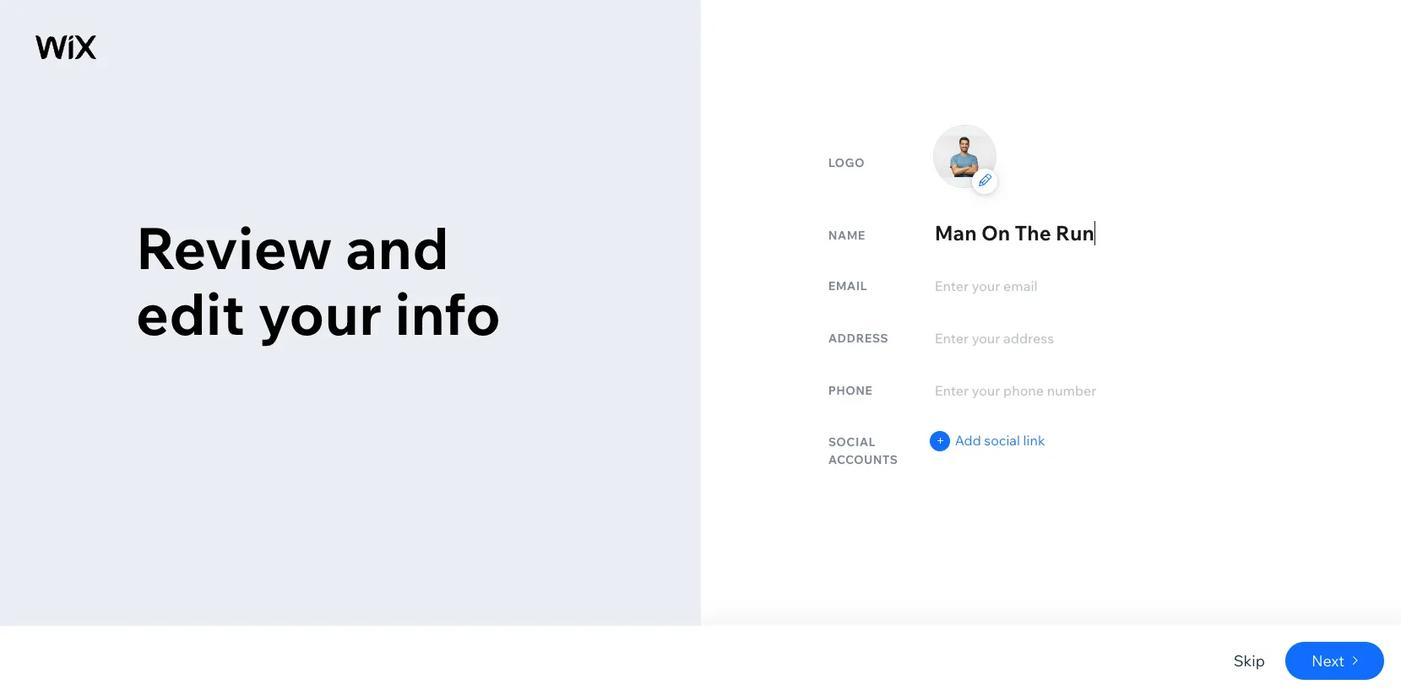 Task type: locate. For each thing, give the bounding box(es) containing it.
a
[[267, 211, 299, 283]]

skip
[[1233, 652, 1265, 671], [1233, 652, 1265, 671]]

home
[[64, 49, 100, 64]]

email
[[828, 279, 867, 294]]

pick a theme you like
[[136, 211, 488, 349]]

Enter your phone number text field
[[933, 380, 1273, 402]]

Enter your business name text field
[[933, 221, 1273, 246]]

theme
[[312, 211, 488, 283]]

next
[[1311, 652, 1345, 671], [1311, 652, 1345, 671]]

Enter your address text field
[[933, 328, 1273, 350]]

add social link
[[955, 433, 1045, 450]]

address
[[828, 331, 888, 347]]

accounts
[[828, 453, 898, 468]]

your
[[258, 277, 382, 349]]

phone
[[828, 384, 873, 399]]

and
[[345, 211, 449, 283]]

social
[[828, 435, 876, 450]]



Task type: vqa. For each thing, say whether or not it's contained in the screenshot.
Enter your email "text box"
yes



Task type: describe. For each thing, give the bounding box(es) containing it.
add
[[955, 433, 981, 450]]

review
[[136, 211, 333, 283]]

social accounts
[[828, 435, 898, 468]]

edit
[[136, 277, 245, 349]]

skip for review and edit your info
[[1233, 652, 1265, 671]]

pick
[[136, 211, 254, 283]]

link
[[1023, 433, 1045, 450]]

social
[[984, 433, 1020, 450]]

info
[[395, 277, 501, 349]]

review and edit your info
[[136, 211, 501, 349]]

you
[[136, 277, 237, 349]]

skip for pick a theme you like
[[1233, 652, 1265, 671]]

like
[[250, 277, 346, 349]]

name
[[828, 228, 865, 244]]

Enter your email text field
[[933, 275, 1273, 297]]

logo
[[828, 155, 865, 170]]



